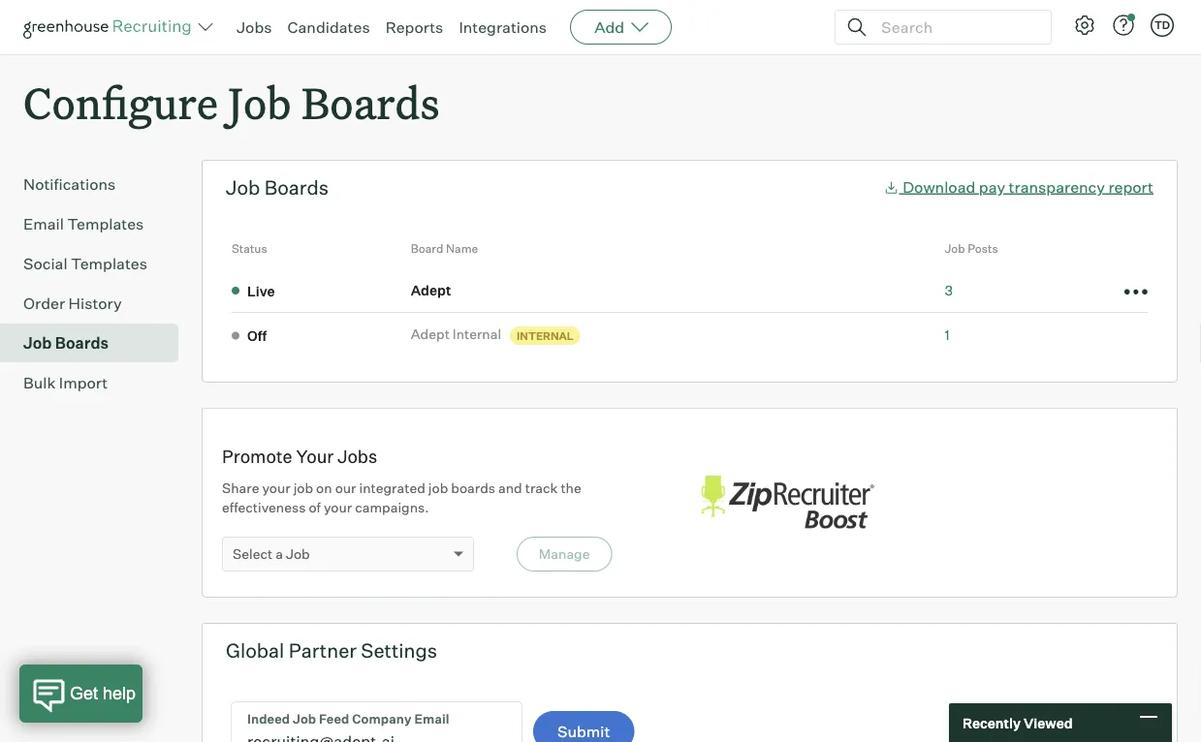 Task type: locate. For each thing, give the bounding box(es) containing it.
email
[[23, 215, 64, 234]]

1 horizontal spatial jobs
[[338, 446, 378, 468]]

0 vertical spatial adept
[[411, 282, 451, 299]]

job boards up status
[[226, 176, 329, 200]]

global partner settings
[[226, 639, 438, 664]]

job left 'boards'
[[429, 480, 448, 497]]

download pay transparency report
[[903, 177, 1154, 197]]

off
[[247, 327, 267, 344]]

promote your jobs
[[222, 446, 378, 468]]

adept down adept link
[[411, 326, 450, 343]]

track
[[525, 480, 558, 497]]

viewed
[[1024, 715, 1073, 732]]

boards
[[302, 74, 440, 131], [264, 176, 329, 200], [55, 334, 109, 353]]

promote
[[222, 446, 293, 468]]

jobs left candidates
[[237, 17, 272, 37]]

1 vertical spatial boards
[[264, 176, 329, 200]]

boards up import
[[55, 334, 109, 353]]

your down our
[[324, 500, 352, 517]]

adept link
[[411, 281, 457, 300]]

of
[[309, 500, 321, 517]]

name
[[446, 242, 478, 256]]

zip recruiter image
[[690, 466, 884, 541]]

the
[[561, 480, 582, 497]]

internal inside adept internal link
[[453, 326, 502, 343]]

adept down the board
[[411, 282, 451, 299]]

history
[[68, 294, 122, 313]]

internal right adept internal link
[[517, 329, 574, 342]]

1 horizontal spatial internal
[[517, 329, 574, 342]]

report
[[1109, 177, 1154, 197]]

candidates
[[288, 17, 370, 37]]

social templates
[[23, 254, 147, 274]]

download
[[903, 177, 976, 197]]

0 horizontal spatial job boards
[[23, 334, 109, 353]]

settings
[[361, 639, 438, 664]]

0 horizontal spatial internal
[[453, 326, 502, 343]]

td button
[[1151, 14, 1175, 37]]

1 vertical spatial your
[[324, 500, 352, 517]]

1 vertical spatial job boards
[[23, 334, 109, 353]]

jobs link
[[237, 17, 272, 37]]

bulk import
[[23, 374, 108, 393]]

submit button
[[533, 712, 635, 743]]

select a job
[[233, 546, 310, 563]]

adept for adept
[[411, 282, 451, 299]]

job
[[228, 74, 292, 131], [226, 176, 260, 200], [945, 242, 966, 256], [23, 334, 52, 353], [286, 546, 310, 563]]

adept inside adept link
[[411, 282, 451, 299]]

Search text field
[[877, 13, 1034, 41]]

1 horizontal spatial your
[[324, 500, 352, 517]]

templates up social templates link at the left top
[[67, 215, 144, 234]]

job left posts
[[945, 242, 966, 256]]

boards up status
[[264, 176, 329, 200]]

1 vertical spatial jobs
[[338, 446, 378, 468]]

0 vertical spatial job boards
[[226, 176, 329, 200]]

bulk import link
[[23, 372, 171, 395]]

job left on
[[294, 480, 313, 497]]

configure job boards
[[23, 74, 440, 131]]

1 vertical spatial adept
[[411, 326, 450, 343]]

reports link
[[386, 17, 444, 37]]

job up bulk
[[23, 334, 52, 353]]

internal down adept link
[[453, 326, 502, 343]]

templates for email templates
[[67, 215, 144, 234]]

recently
[[963, 715, 1021, 732]]

notifications link
[[23, 173, 171, 196]]

2 adept from the top
[[411, 326, 450, 343]]

share your job on our integrated job boards and track the effectiveness of your campaigns.
[[222, 480, 582, 517]]

reports
[[386, 17, 444, 37]]

templates up the order history "link"
[[71, 254, 147, 274]]

email templates link
[[23, 213, 171, 236]]

your up effectiveness
[[262, 480, 291, 497]]

internal
[[453, 326, 502, 343], [517, 329, 574, 342]]

job boards
[[226, 176, 329, 200], [23, 334, 109, 353]]

1 horizontal spatial job boards
[[226, 176, 329, 200]]

live
[[247, 283, 275, 300]]

1 horizontal spatial job
[[429, 480, 448, 497]]

adept inside adept internal link
[[411, 326, 450, 343]]

job down jobs link
[[228, 74, 292, 131]]

jobs up our
[[338, 446, 378, 468]]

0 horizontal spatial jobs
[[237, 17, 272, 37]]

effectiveness
[[222, 500, 306, 517]]

1 adept from the top
[[411, 282, 451, 299]]

0 vertical spatial your
[[262, 480, 291, 497]]

your
[[262, 480, 291, 497], [324, 500, 352, 517]]

notifications
[[23, 175, 116, 194]]

global
[[226, 639, 285, 664]]

integrated
[[359, 480, 426, 497]]

boards down candidates
[[302, 74, 440, 131]]

templates for social templates
[[71, 254, 147, 274]]

and
[[499, 480, 523, 497]]

0 horizontal spatial your
[[262, 480, 291, 497]]

order history
[[23, 294, 122, 313]]

0 vertical spatial templates
[[67, 215, 144, 234]]

job posts
[[945, 242, 999, 256]]

pay
[[979, 177, 1006, 197]]

job
[[294, 480, 313, 497], [429, 480, 448, 497]]

jobs
[[237, 17, 272, 37], [338, 446, 378, 468]]

job boards up bulk import
[[23, 334, 109, 353]]

templates
[[67, 215, 144, 234], [71, 254, 147, 274]]

adept
[[411, 282, 451, 299], [411, 326, 450, 343]]

board name
[[411, 242, 478, 256]]

0 horizontal spatial job
[[294, 480, 313, 497]]

transparency
[[1009, 177, 1106, 197]]

select
[[233, 546, 273, 563]]

status
[[232, 242, 267, 256]]

Indeed Job Feed Company Email text field
[[232, 703, 522, 743]]

1 vertical spatial templates
[[71, 254, 147, 274]]

boards
[[451, 480, 496, 497]]



Task type: vqa. For each thing, say whether or not it's contained in the screenshot.
promote your jobs
yes



Task type: describe. For each thing, give the bounding box(es) containing it.
adept internal link
[[411, 325, 507, 344]]

download pay transparency report link
[[884, 177, 1154, 197]]

partner
[[289, 639, 357, 664]]

recently viewed
[[963, 715, 1073, 732]]

job boards link
[[23, 332, 171, 355]]

email templates
[[23, 215, 144, 234]]

integrations
[[459, 17, 547, 37]]

2 job from the left
[[429, 480, 448, 497]]

0 vertical spatial jobs
[[237, 17, 272, 37]]

board
[[411, 242, 444, 256]]

adept for adept internal
[[411, 326, 450, 343]]

1
[[945, 327, 950, 344]]

0 vertical spatial boards
[[302, 74, 440, 131]]

social
[[23, 254, 68, 274]]

share
[[222, 480, 259, 497]]

campaigns.
[[355, 500, 429, 517]]

configure
[[23, 74, 218, 131]]

adept internal
[[411, 326, 502, 343]]

our
[[335, 480, 356, 497]]

social templates link
[[23, 252, 171, 276]]

2 vertical spatial boards
[[55, 334, 109, 353]]

greenhouse recruiting image
[[23, 16, 198, 39]]

integrations link
[[459, 17, 547, 37]]

import
[[59, 374, 108, 393]]

posts
[[968, 242, 999, 256]]

job right "a"
[[286, 546, 310, 563]]

1 link
[[945, 327, 950, 344]]

candidates link
[[288, 17, 370, 37]]

on
[[316, 480, 332, 497]]

td button
[[1147, 10, 1178, 41]]

order
[[23, 294, 65, 313]]

3
[[945, 282, 953, 299]]

a
[[276, 546, 283, 563]]

td
[[1155, 18, 1171, 32]]

1 job from the left
[[294, 480, 313, 497]]

submit
[[558, 723, 610, 742]]

your
[[296, 446, 334, 468]]

add
[[595, 17, 625, 37]]

configure image
[[1074, 14, 1097, 37]]

bulk
[[23, 374, 56, 393]]

order history link
[[23, 292, 171, 315]]

add button
[[570, 10, 672, 45]]

3 link
[[945, 282, 953, 299]]

job up status
[[226, 176, 260, 200]]



